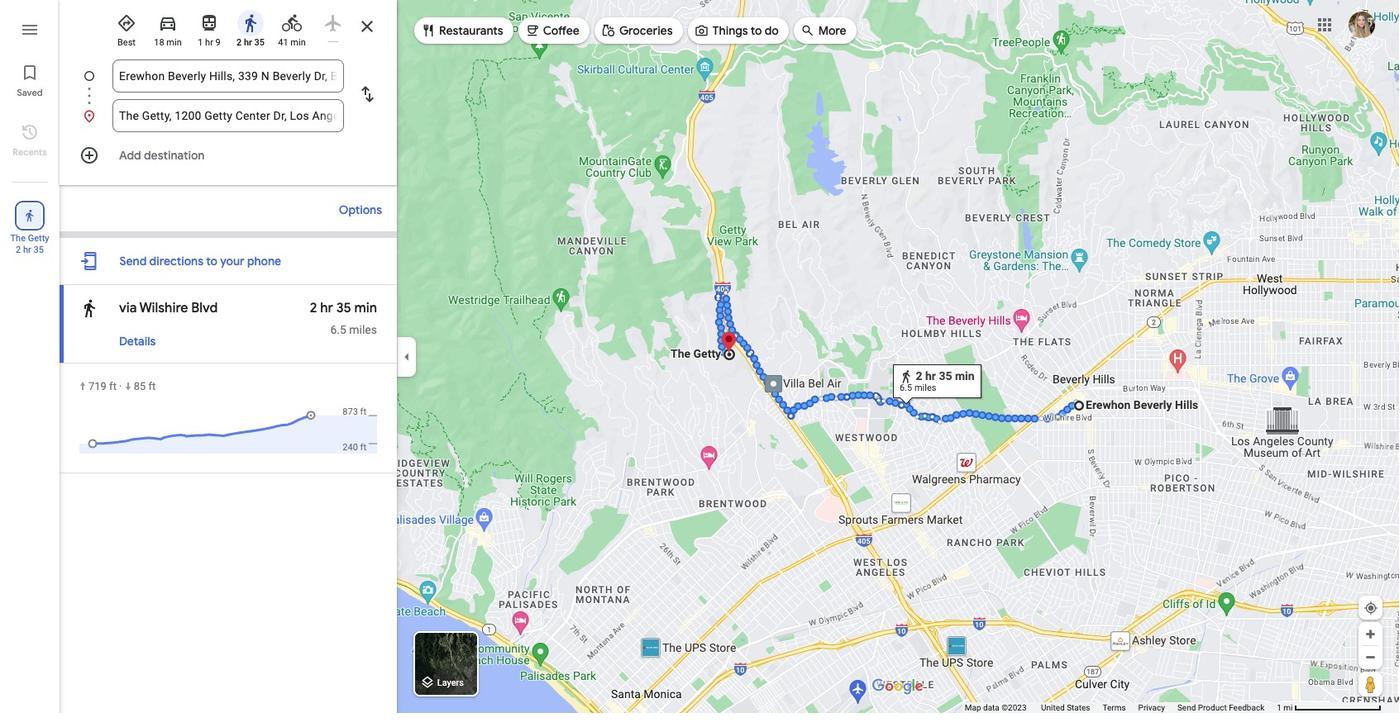 Task type: vqa. For each thing, say whether or not it's contained in the screenshot.
6:30 AM +
no



Task type: locate. For each thing, give the bounding box(es) containing it.
more
[[818, 23, 846, 38]]

send
[[119, 254, 147, 269], [1177, 704, 1196, 713]]

 inside  list
[[22, 207, 37, 225]]

0 vertical spatial none field
[[119, 60, 337, 93]]

719 ft
[[88, 380, 116, 393]]

hr up 6.5
[[320, 300, 333, 317]]

2 for 2 hr 35
[[236, 37, 242, 48]]

menu image
[[20, 20, 40, 40]]

add destination button
[[60, 139, 397, 172]]

hr down walking image
[[244, 37, 252, 48]]

1 horizontal spatial min
[[290, 37, 306, 48]]

35 down walking image
[[254, 37, 265, 48]]

1 left 9
[[198, 37, 203, 48]]

list item
[[60, 60, 397, 112], [60, 99, 397, 132]]

none field for 1st list item from the bottom of the list within google maps element
[[119, 99, 337, 132]]

2 vertical spatial 35
[[336, 300, 351, 317]]

send product feedback
[[1177, 704, 1264, 713]]

hr for 2 hr 35
[[244, 37, 252, 48]]

total ascent of 719 ft. total descent of 85 ft. image
[[79, 406, 377, 456]]

0 vertical spatial to
[[751, 23, 762, 38]]

hr inside option
[[244, 37, 252, 48]]

0 horizontal spatial 2
[[16, 245, 21, 255]]

footer containing map data ©2023
[[965, 703, 1277, 714]]

1 vertical spatial send
[[1177, 704, 1196, 713]]

1 inside option
[[198, 37, 203, 48]]

Best radio
[[109, 7, 144, 49]]

getty
[[28, 233, 49, 244]]

send inside 'directions' main content
[[119, 254, 147, 269]]

0 horizontal spatial send
[[119, 254, 147, 269]]

hr
[[205, 37, 213, 48], [244, 37, 252, 48], [23, 245, 31, 255], [320, 300, 333, 317]]

 left the via
[[79, 297, 99, 320]]

2
[[236, 37, 242, 48], [16, 245, 21, 255], [310, 300, 317, 317]]

1 horizontal spatial 35
[[254, 37, 265, 48]]

map data ©2023
[[965, 704, 1029, 713]]

 up the getty
[[22, 207, 37, 225]]

2 horizontal spatial 35
[[336, 300, 351, 317]]

1 horizontal spatial 
[[79, 297, 99, 320]]

1 vertical spatial to
[[206, 254, 217, 269]]

None radio
[[316, 7, 351, 42]]

1 vertical spatial none field
[[119, 99, 337, 132]]

2 inside option
[[236, 37, 242, 48]]

1 for 1 mi
[[1277, 704, 1282, 713]]

list item down 9
[[60, 60, 397, 112]]

1 vertical spatial 1
[[1277, 704, 1282, 713]]

1
[[198, 37, 203, 48], [1277, 704, 1282, 713]]

1 left mi
[[1277, 704, 1282, 713]]


[[525, 21, 540, 39]]


[[421, 21, 436, 39]]

1 horizontal spatial to
[[751, 23, 762, 38]]

0 horizontal spatial min
[[166, 37, 182, 48]]

wilshire
[[139, 300, 188, 317]]

1 vertical spatial 2
[[16, 245, 21, 255]]

1 vertical spatial 
[[79, 297, 99, 320]]

35 for 2 hr 35
[[254, 37, 265, 48]]

send left product
[[1177, 704, 1196, 713]]

35 inside 2 hr 35 option
[[254, 37, 265, 48]]

to inside " things to do"
[[751, 23, 762, 38]]

0 vertical spatial 2
[[236, 37, 242, 48]]

best
[[117, 37, 136, 48]]

flights image
[[323, 13, 343, 33]]

footer
[[965, 703, 1277, 714]]

to inside button
[[206, 254, 217, 269]]

2 horizontal spatial 2
[[310, 300, 317, 317]]

18 min
[[154, 37, 182, 48]]

Destination The Getty, 1200 Getty Center Dr, Los Angeles, CA 90049 field
[[119, 106, 337, 126]]

6.5
[[330, 323, 346, 337]]

walking image
[[79, 297, 99, 320]]

list item up add destination "button"
[[60, 99, 397, 132]]


[[694, 21, 709, 39]]

list inside google maps element
[[60, 60, 397, 132]]

to
[[751, 23, 762, 38], [206, 254, 217, 269]]

min up miles
[[354, 300, 377, 317]]

None field
[[119, 60, 337, 93], [119, 99, 337, 132]]

send left "directions"
[[119, 254, 147, 269]]

hr for 2 hr 35 min 6.5 miles
[[320, 300, 333, 317]]

2 inside 2 hr 35 min 6.5 miles
[[310, 300, 317, 317]]

35 inside 2 hr 35 min 6.5 miles
[[336, 300, 351, 317]]

send directions to your phone button
[[111, 245, 289, 278]]

0 vertical spatial send
[[119, 254, 147, 269]]

1 mi
[[1277, 704, 1293, 713]]

35
[[254, 37, 265, 48], [33, 245, 44, 255], [336, 300, 351, 317]]

data
[[983, 704, 999, 713]]

0 horizontal spatial 1
[[198, 37, 203, 48]]

0 vertical spatial 
[[22, 207, 37, 225]]

list
[[60, 60, 397, 132]]

min right 41
[[290, 37, 306, 48]]

none field "destination the getty, 1200 getty center dr, los angeles, ca 90049"
[[119, 99, 337, 132]]

35 down the getty
[[33, 245, 44, 255]]

0 horizontal spatial 35
[[33, 245, 44, 255]]

hr inside option
[[205, 37, 213, 48]]

privacy button
[[1138, 703, 1165, 714]]

35 up 6.5
[[336, 300, 351, 317]]

to left your
[[206, 254, 217, 269]]

recents button
[[0, 116, 60, 162]]

none field down 9
[[119, 60, 337, 93]]

18 min radio
[[150, 7, 185, 49]]

coffee
[[543, 23, 580, 38]]

walking image
[[241, 13, 260, 33]]

hr left 9
[[205, 37, 213, 48]]

details
[[119, 334, 156, 349]]

85 ft
[[134, 380, 156, 393]]

min inside 18 min radio
[[166, 37, 182, 48]]

none field up add destination "button"
[[119, 99, 337, 132]]

2 inside the getty 2 hr 35
[[16, 245, 21, 255]]

1 horizontal spatial send
[[1177, 704, 1196, 713]]

0 horizontal spatial 
[[22, 207, 37, 225]]

240 ft
[[343, 442, 366, 453]]

min right 18
[[166, 37, 182, 48]]

none field for second list item from the bottom
[[119, 60, 337, 93]]

united states
[[1041, 704, 1090, 713]]

to for 
[[751, 23, 762, 38]]


[[22, 207, 37, 225], [79, 297, 99, 320]]

0 horizontal spatial to
[[206, 254, 217, 269]]

0 vertical spatial 35
[[254, 37, 265, 48]]

your
[[220, 254, 245, 269]]

1 vertical spatial 35
[[33, 245, 44, 255]]

min inside 41 min 'radio'
[[290, 37, 306, 48]]

the getty 2 hr 35
[[10, 233, 49, 255]]

driving image
[[158, 13, 178, 33]]

41
[[278, 37, 288, 48]]

2 vertical spatial 2
[[310, 300, 317, 317]]

hr down the
[[23, 245, 31, 255]]

2 list item from the top
[[60, 99, 397, 132]]

send product feedback button
[[1177, 703, 1264, 714]]

min
[[166, 37, 182, 48], [290, 37, 306, 48], [354, 300, 377, 317]]

options button
[[331, 195, 390, 225]]

1 none field from the top
[[119, 60, 337, 93]]

1 horizontal spatial 1
[[1277, 704, 1282, 713]]

2 horizontal spatial min
[[354, 300, 377, 317]]

0 vertical spatial 1
[[198, 37, 203, 48]]

hr inside 2 hr 35 min 6.5 miles
[[320, 300, 333, 317]]

collapse side panel image
[[398, 348, 416, 366]]

2 none field from the top
[[119, 99, 337, 132]]

 coffee
[[525, 21, 580, 39]]

to left do
[[751, 23, 762, 38]]

to for send
[[206, 254, 217, 269]]

1 horizontal spatial 2
[[236, 37, 242, 48]]

the
[[10, 233, 26, 244]]



Task type: describe. For each thing, give the bounding box(es) containing it.
recents
[[13, 146, 47, 158]]

saved button
[[0, 56, 60, 103]]

add destination
[[119, 148, 205, 163]]

1 mi button
[[1277, 704, 1382, 713]]

united
[[1041, 704, 1065, 713]]

hr inside the getty 2 hr 35
[[23, 245, 31, 255]]

blvd
[[191, 300, 218, 317]]

cycling image
[[282, 13, 302, 33]]

873 ft
[[343, 407, 366, 418]]

send for send product feedback
[[1177, 704, 1196, 713]]

product
[[1198, 704, 1227, 713]]

35 inside the getty 2 hr 35
[[33, 245, 44, 255]]

miles
[[349, 323, 377, 337]]

 list
[[0, 0, 60, 714]]

reverse starting point and destination image
[[357, 84, 377, 104]]

privacy
[[1138, 704, 1165, 713]]

things
[[712, 23, 748, 38]]

add
[[119, 148, 141, 163]]

hr for 1 hr 9
[[205, 37, 213, 48]]

map
[[965, 704, 981, 713]]

zoom out image
[[1364, 652, 1377, 664]]

2 hr 35 min 6.5 miles
[[310, 300, 377, 337]]

none field starting point erewhon beverly hills, 339 n beverly dr, beverly hills, ca 90210
[[119, 60, 337, 93]]

destination
[[144, 148, 205, 163]]

min for 41 min
[[290, 37, 306, 48]]

directions main content
[[60, 0, 397, 714]]

via wilshire blvd
[[119, 300, 218, 317]]

options
[[339, 203, 382, 217]]

1 list item from the top
[[60, 60, 397, 112]]

9
[[215, 37, 221, 48]]

details button
[[111, 327, 164, 356]]

·
[[119, 380, 122, 393]]

1 hr 9
[[198, 37, 221, 48]]

 more
[[800, 21, 846, 39]]

show street view coverage image
[[1359, 672, 1383, 697]]

saved
[[17, 87, 43, 98]]

united states button
[[1041, 703, 1090, 714]]

1 for 1 hr 9
[[198, 37, 203, 48]]

terms button
[[1103, 703, 1126, 714]]

2 hr 35
[[236, 37, 265, 48]]

mi
[[1284, 704, 1293, 713]]

google maps element
[[0, 0, 1399, 714]]

min for 18 min
[[166, 37, 182, 48]]

phone
[[247, 254, 281, 269]]

transit image
[[199, 13, 219, 33]]

feedback
[[1229, 704, 1264, 713]]

1 hr 9 radio
[[192, 7, 227, 49]]


[[601, 21, 616, 39]]


[[800, 21, 815, 39]]

 groceries
[[601, 21, 673, 39]]

 restaurants
[[421, 21, 503, 39]]

best travel modes image
[[117, 13, 136, 33]]

41 min radio
[[275, 7, 309, 49]]

2 hr 35 radio
[[233, 7, 268, 49]]

show your location image
[[1363, 601, 1378, 616]]

41 min
[[278, 37, 306, 48]]

©2023
[[1002, 704, 1027, 713]]

2 for 2 hr 35 min 6.5 miles
[[310, 300, 317, 317]]

35 for 2 hr 35 min 6.5 miles
[[336, 300, 351, 317]]

groceries
[[619, 23, 673, 38]]

send for send directions to your phone
[[119, 254, 147, 269]]

directions
[[149, 254, 203, 269]]

layers
[[437, 678, 464, 689]]

footer inside google maps element
[[965, 703, 1277, 714]]

terms
[[1103, 704, 1126, 713]]

google account: michelle dermenjian  
(michelle.dermenjian@adept.ai) image
[[1349, 11, 1375, 38]]

18
[[154, 37, 164, 48]]

do
[[765, 23, 779, 38]]

 things to do
[[694, 21, 779, 39]]

719 ft ·
[[88, 380, 125, 393]]

restaurants
[[439, 23, 503, 38]]

zoom in image
[[1364, 628, 1377, 641]]

send directions to your phone
[[119, 254, 281, 269]]

Starting point Erewhon Beverly Hills, 339 N Beverly Dr, Beverly Hills, CA 90210 field
[[119, 66, 337, 86]]

via
[[119, 300, 137, 317]]

close directions image
[[357, 17, 377, 36]]

min inside 2 hr 35 min 6.5 miles
[[354, 300, 377, 317]]

 inside 'directions' main content
[[79, 297, 99, 320]]

states
[[1067, 704, 1090, 713]]



